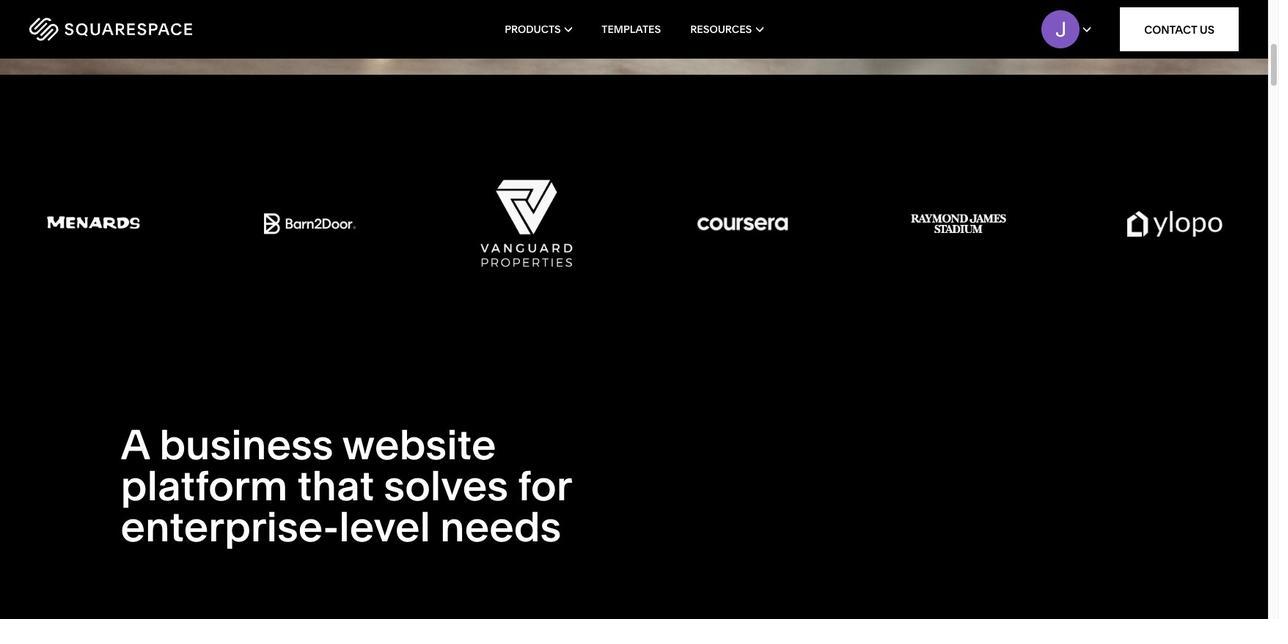 Task type: vqa. For each thing, say whether or not it's contained in the screenshot.
Online Store - Portfolio - Memberships - Blog - Scheduling - Courses - Services - Local Business
no



Task type: locate. For each thing, give the bounding box(es) containing it.
raymond james stadium image
[[911, 215, 1006, 233]]

a business website platform that solves for enterprise-level needs
[[121, 420, 571, 552]]

squarespace logo link
[[29, 18, 271, 41]]

ylopo image
[[1127, 210, 1223, 238]]

level
[[339, 503, 431, 552]]

barn2door image
[[262, 210, 357, 238]]

products button
[[505, 0, 572, 59]]

templates
[[602, 23, 661, 36]]



Task type: describe. For each thing, give the bounding box(es) containing it.
products
[[505, 23, 561, 36]]

resources
[[690, 23, 752, 36]]

for
[[518, 461, 571, 511]]

coursera image
[[695, 213, 790, 235]]

contact us link
[[1120, 7, 1239, 51]]

website
[[342, 420, 496, 470]]

a
[[121, 420, 150, 470]]

vanguard properties image
[[478, 180, 574, 268]]

us
[[1200, 22, 1215, 36]]

contact us
[[1145, 22, 1215, 36]]

needs
[[440, 503, 561, 552]]

solves
[[384, 461, 508, 511]]

squarespace logo image
[[29, 18, 192, 41]]

contact
[[1145, 22, 1197, 36]]

templates link
[[602, 0, 661, 59]]

resources button
[[690, 0, 764, 59]]

platform
[[121, 461, 288, 511]]

menards image
[[46, 211, 141, 237]]

that
[[297, 461, 374, 511]]

enterprise-
[[121, 503, 339, 552]]

business
[[159, 420, 333, 470]]



